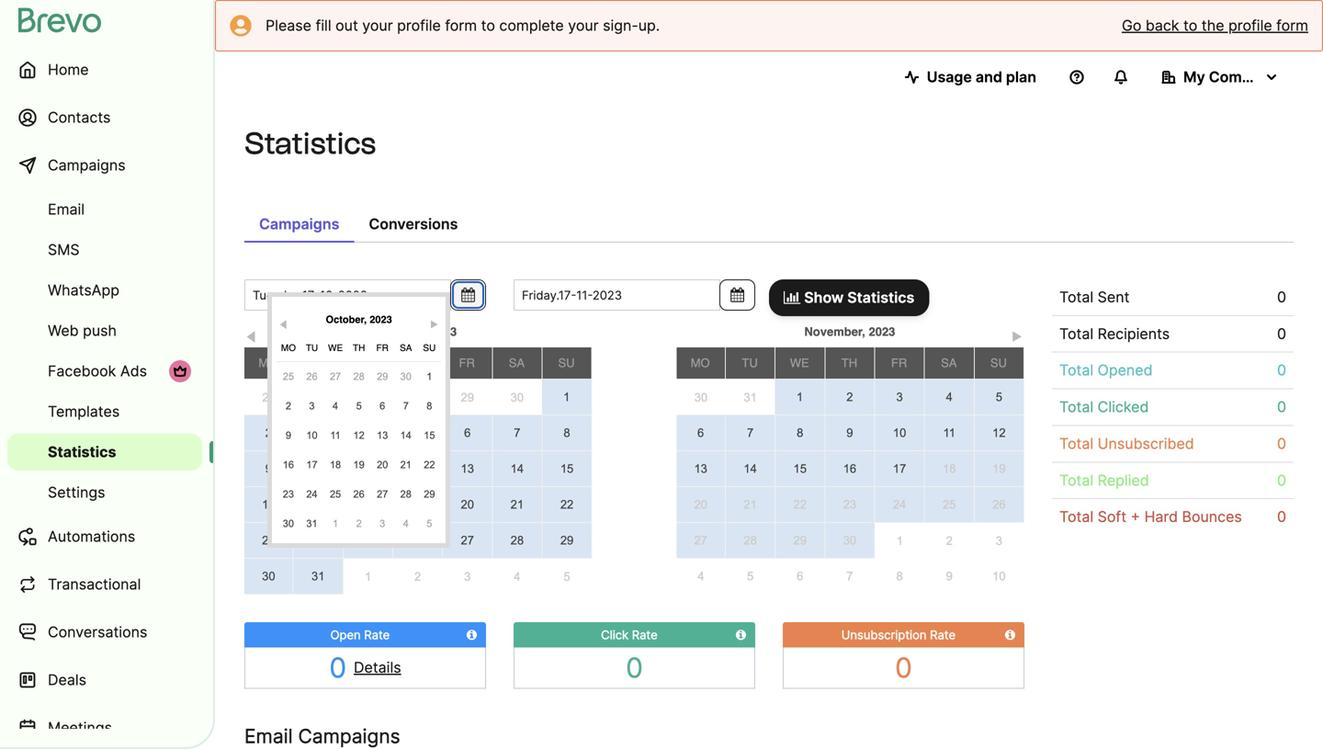 Task type: describe. For each thing, give the bounding box(es) containing it.
1 horizontal spatial su
[[559, 356, 575, 370]]

0 for total opened
[[1278, 361, 1287, 379]]

mo for november, 2023 ▶
[[691, 356, 710, 370]]

20 link for 13 link associated with 15 link related to middle 31 link 12 link
[[375, 452, 391, 478]]

total for total replied
[[1060, 471, 1094, 489]]

november,
[[805, 325, 866, 339]]

meetings
[[48, 719, 112, 737]]

show
[[805, 289, 844, 307]]

complete
[[500, 17, 564, 34]]

total for total opened
[[1060, 361, 1094, 379]]

usage
[[927, 68, 973, 86]]

24 link for the bottom 31 link 15 link
[[294, 523, 343, 558]]

total soft + hard bounces
[[1060, 508, 1243, 526]]

mo for october, 2023 ▶
[[281, 343, 296, 353]]

the
[[1202, 17, 1225, 34]]

2 horizontal spatial 12
[[993, 426, 1006, 440]]

23 for the bottom 31 link
[[262, 534, 275, 547]]

sms link
[[7, 232, 202, 268]]

unsubscription
[[842, 628, 927, 642]]

we for october, 2023 ▶
[[328, 343, 343, 353]]

total for total soft + hard bounces
[[1060, 508, 1094, 526]]

0 for total unsubscribed
[[1278, 435, 1287, 453]]

2 horizontal spatial 22
[[794, 498, 807, 512]]

2023 for october, 2023 ▶
[[370, 314, 392, 325]]

whatsapp
[[48, 281, 120, 299]]

show statistics
[[801, 289, 915, 307]]

0 for total sent
[[1278, 288, 1287, 306]]

profile for the
[[1229, 17, 1273, 34]]

deals
[[48, 671, 86, 689]]

info circle image for click rate
[[736, 629, 746, 641]]

31 for the bottom 31 link
[[312, 570, 325, 583]]

12 for the bottom 31 link
[[411, 462, 425, 476]]

17 for the bottom 31 link
[[312, 498, 325, 512]]

sms
[[48, 241, 80, 259]]

email link
[[7, 191, 202, 228]]

2 horizontal spatial 11
[[944, 426, 956, 440]]

▶ for october, 2023 ▶
[[430, 320, 439, 330]]

conversations
[[48, 623, 147, 641]]

out
[[336, 17, 358, 34]]

15 for 15 link to the right
[[794, 462, 807, 476]]

email campaigns
[[245, 725, 400, 748]]

october, 2023 link for 12 link associated with the bottom 31 link 15 link
[[293, 321, 542, 343]]

usage and plan
[[927, 68, 1037, 86]]

th for november,
[[842, 356, 858, 370]]

0 horizontal spatial statistics
[[48, 443, 116, 461]]

0 for total replied
[[1278, 471, 1287, 489]]

▶ link for november, 2023 ▶
[[1011, 326, 1025, 344]]

24 for the bottom 31 link 15 link
[[312, 534, 325, 547]]

web
[[48, 322, 79, 340]]

21 link for 14 link corresponding to 15 link related to middle 31 link
[[398, 452, 414, 478]]

ads
[[120, 362, 147, 380]]

please
[[266, 17, 312, 34]]

total recipients
[[1060, 325, 1170, 343]]

sent
[[1098, 288, 1130, 306]]

facebook ads link
[[7, 353, 202, 390]]

conversions
[[369, 215, 458, 233]]

left___rvooi image
[[173, 364, 188, 379]]

we for november, 2023 ▶
[[790, 356, 810, 370]]

statistics inside button
[[848, 289, 915, 307]]

18 for 15 link related to middle 31 link's the 22 link
[[330, 459, 341, 471]]

20 for 13 link associated with 15 link related to middle 31 link 12 link
[[377, 459, 388, 471]]

31 for 31 link to the top
[[744, 390, 757, 404]]

▶ link for october, 2023 ▶
[[428, 314, 441, 330]]

16 link for 15 link related to middle 31 link
[[281, 452, 297, 478]]

contacts
[[48, 108, 111, 126]]

email for email
[[48, 200, 85, 218]]

17 link for october, 2023 link related to 15 link related to middle 31 link 12 link
[[304, 452, 320, 478]]

5 for middle 31 link's 5 link
[[427, 518, 432, 530]]

11 for the bottom 31 link 15 link
[[362, 462, 374, 476]]

bounces
[[1183, 508, 1243, 526]]

november, 2023 link
[[726, 321, 975, 343]]

13 for 15 link related to middle 31 link 12 link
[[377, 430, 388, 441]]

company
[[1210, 68, 1277, 86]]

fr for october,
[[376, 343, 389, 353]]

total replied
[[1060, 471, 1150, 489]]

up.
[[639, 17, 660, 34]]

contacts link
[[7, 96, 202, 140]]

soft
[[1098, 508, 1127, 526]]

recipients
[[1098, 325, 1170, 343]]

2 horizontal spatial 22 link
[[776, 487, 825, 522]]

replied
[[1098, 471, 1150, 489]]

◀ link for 15 link related to middle 31 link 12 link
[[277, 314, 291, 330]]

2 horizontal spatial 14
[[744, 462, 757, 476]]

total clicked
[[1060, 398, 1150, 416]]

13 link for 15 link related to middle 31 link 12 link
[[375, 423, 391, 449]]

su for november, 2023 ▶
[[991, 356, 1008, 370]]

2 vertical spatial 31 link
[[294, 559, 343, 594]]

my company
[[1184, 68, 1277, 86]]

settings
[[48, 484, 105, 501]]

14 link for 15 link related to middle 31 link
[[398, 423, 414, 449]]

15 link for the bottom 31 link
[[543, 451, 592, 486]]

open rate
[[331, 628, 390, 642]]

home
[[48, 61, 89, 79]]

fill
[[316, 17, 332, 34]]

24 for 15 link related to middle 31 link
[[306, 489, 318, 500]]

18 link for the bottom 31 link 15 link
[[344, 487, 393, 522]]

16 for 15 link related to middle 31 link
[[283, 459, 294, 471]]

11 link for october, 2023 link for 12 link associated with the bottom 31 link 15 link
[[344, 451, 393, 486]]

2 horizontal spatial 16
[[844, 462, 857, 476]]

home link
[[7, 48, 202, 92]]

1 calendar image from the left
[[462, 288, 475, 302]]

settings link
[[7, 474, 202, 511]]

sa for october, 2023 ▶
[[400, 343, 412, 353]]

clicked
[[1098, 398, 1150, 416]]

automations link
[[7, 515, 202, 559]]

total opened
[[1060, 361, 1153, 379]]

october, for october, 2023
[[379, 325, 427, 339]]

21 for middle 31 link
[[401, 459, 412, 471]]

18 for the bottom 31 link 15 link the 22 link
[[361, 498, 375, 512]]

5 link for 31 link to the top
[[975, 380, 1024, 415]]

0 details
[[329, 651, 401, 685]]

go back to the profile form
[[1122, 17, 1309, 34]]

0 horizontal spatial mo
[[259, 356, 278, 370]]

2 horizontal spatial 14 link
[[726, 451, 775, 486]]

23 link for the bottom 31 link 15 link
[[245, 523, 293, 558]]

◀ link for 12 link associated with the bottom 31 link 15 link
[[245, 326, 258, 344]]

conversions link
[[354, 206, 473, 243]]

conversations link
[[7, 610, 202, 655]]

info circle image
[[467, 629, 477, 641]]

15 link for middle 31 link
[[422, 423, 438, 449]]

2 horizontal spatial 12 link
[[975, 416, 1024, 450]]

facebook ads
[[48, 362, 147, 380]]

show statistics button
[[769, 279, 930, 316]]

15 for 15 link related to middle 31 link
[[424, 430, 435, 441]]

open
[[331, 628, 361, 642]]

2 horizontal spatial 18
[[943, 462, 957, 476]]

2 horizontal spatial 21
[[744, 498, 757, 512]]

november, 2023 ▶
[[805, 325, 1023, 344]]

12 link for the bottom 31 link 15 link
[[393, 451, 442, 486]]

my company button
[[1147, 59, 1294, 96]]

19 for the rightmost 19 link
[[993, 462, 1006, 476]]

go back to the profile form link
[[1122, 15, 1309, 37]]

20 for 13 link corresponding to 12 link associated with the bottom 31 link 15 link
[[461, 498, 474, 512]]

hard
[[1145, 508, 1179, 526]]

unsubscription rate
[[842, 628, 956, 642]]

profile for your
[[397, 17, 441, 34]]

total unsubscribed
[[1060, 435, 1195, 453]]

please fill out your profile form to complete your sign-up.
[[266, 17, 660, 34]]

11 for 15 link related to middle 31 link
[[330, 430, 341, 441]]

12 for middle 31 link
[[353, 430, 365, 441]]

info circle image for unsubscription rate
[[1006, 629, 1016, 641]]

deals link
[[7, 658, 202, 702]]

go
[[1122, 17, 1142, 34]]

total for total clicked
[[1060, 398, 1094, 416]]

17 link for october, 2023 link for 12 link associated with the bottom 31 link 15 link
[[294, 487, 343, 522]]

click rate
[[601, 628, 658, 642]]

statistics link
[[7, 434, 202, 471]]

2 to from the left
[[1184, 17, 1198, 34]]

2 horizontal spatial 19 link
[[975, 451, 1024, 486]]

templates
[[48, 403, 120, 421]]

whatsapp link
[[7, 272, 202, 309]]



Task type: vqa. For each thing, say whether or not it's contained in the screenshot.
31 LINK
yes



Task type: locate. For each thing, give the bounding box(es) containing it.
1 form from the left
[[445, 17, 477, 34]]

total up total clicked
[[1060, 361, 1094, 379]]

th down october, 2023
[[409, 356, 425, 370]]

2 vertical spatial 31
[[312, 570, 325, 583]]

0 horizontal spatial 20
[[377, 459, 388, 471]]

9
[[847, 426, 854, 440], [286, 430, 291, 441], [265, 462, 272, 476], [947, 569, 953, 583]]

sign-
[[603, 17, 639, 34]]

1 horizontal spatial 21
[[511, 498, 524, 512]]

total left the soft
[[1060, 508, 1094, 526]]

tu for october, 2023 ▶
[[306, 343, 318, 353]]

24
[[306, 489, 318, 500], [893, 498, 907, 512], [312, 534, 325, 547]]

2 info circle image from the left
[[1006, 629, 1016, 641]]

1 horizontal spatial 13 link
[[443, 451, 492, 486]]

form up company
[[1277, 17, 1309, 34]]

2023
[[370, 314, 392, 325], [430, 325, 457, 339], [869, 325, 896, 339]]

+
[[1131, 508, 1141, 526]]

2023 for october, 2023
[[430, 325, 457, 339]]

su for october, 2023 ▶
[[423, 343, 436, 353]]

0 horizontal spatial october,
[[326, 314, 367, 325]]

▶ link
[[428, 314, 441, 330], [1011, 326, 1025, 344]]

7
[[403, 400, 409, 412], [514, 426, 521, 440], [747, 426, 754, 440], [847, 570, 854, 583]]

th down november, 2023 link
[[842, 356, 858, 370]]

total down total sent
[[1060, 325, 1094, 343]]

22 link for the bottom 31 link 15 link
[[543, 487, 592, 522]]

19 link for 15 link related to middle 31 link
[[351, 452, 367, 478]]

28 link
[[351, 364, 367, 390], [393, 380, 443, 415], [398, 482, 414, 507], [493, 523, 542, 558], [726, 523, 775, 558]]

4
[[947, 390, 953, 404], [333, 400, 338, 412], [365, 426, 371, 440], [403, 518, 409, 530], [698, 570, 705, 583], [514, 570, 521, 584]]

27
[[330, 371, 341, 382], [361, 390, 375, 404], [377, 489, 388, 500], [461, 534, 474, 547], [694, 534, 708, 547]]

10
[[893, 426, 907, 440], [306, 430, 318, 441], [312, 462, 325, 476], [993, 569, 1006, 583]]

16 link
[[826, 451, 875, 486], [281, 452, 297, 478], [245, 487, 293, 522]]

2 horizontal spatial 2023
[[869, 325, 896, 339]]

▶
[[430, 320, 439, 330], [1012, 330, 1023, 344]]

23 link for 15 link related to middle 31 link
[[281, 482, 297, 507]]

2023 inside october, 2023 ▶
[[370, 314, 392, 325]]

1 horizontal spatial ◀
[[279, 320, 288, 330]]

29 link
[[375, 364, 391, 390], [443, 380, 493, 415], [422, 482, 438, 507], [543, 523, 592, 558], [776, 523, 825, 558]]

0
[[1278, 288, 1287, 306], [1278, 325, 1287, 343], [1278, 361, 1287, 379], [1278, 398, 1287, 416], [1278, 435, 1287, 453], [1278, 471, 1287, 489], [1278, 508, 1287, 526], [329, 651, 347, 685], [626, 651, 643, 685], [896, 651, 913, 685]]

total sent
[[1060, 288, 1130, 306]]

◀
[[279, 320, 288, 330], [245, 330, 257, 344]]

plan
[[1007, 68, 1037, 86]]

19 for 19 link for 15 link related to middle 31 link
[[353, 459, 365, 471]]

1 horizontal spatial 2023
[[430, 325, 457, 339]]

19
[[353, 459, 365, 471], [993, 462, 1006, 476], [411, 498, 425, 512]]

2 horizontal spatial statistics
[[848, 289, 915, 307]]

23 for middle 31 link
[[283, 489, 294, 500]]

1 rate from the left
[[364, 628, 390, 642]]

18 link for 15 link related to middle 31 link
[[328, 452, 344, 478]]

19 link for the bottom 31 link 15 link
[[393, 487, 442, 522]]

click
[[601, 628, 629, 642]]

1 horizontal spatial 15 link
[[543, 451, 592, 486]]

1 your from the left
[[362, 17, 393, 34]]

your right out
[[362, 17, 393, 34]]

21 link
[[398, 452, 414, 478], [493, 487, 542, 522], [726, 487, 775, 522]]

19 link
[[975, 451, 1024, 486], [351, 452, 367, 478], [393, 487, 442, 522]]

th for october,
[[353, 343, 365, 353]]

su down to text field
[[559, 356, 575, 370]]

1 horizontal spatial 20
[[461, 498, 474, 512]]

2023 inside november, 2023 ▶
[[869, 325, 896, 339]]

From text field
[[245, 279, 452, 311]]

14 link for the bottom 31 link 15 link
[[493, 451, 542, 486]]

7 link
[[398, 393, 414, 419], [493, 415, 542, 450], [726, 415, 775, 450], [825, 559, 875, 594]]

total for total unsubscribed
[[1060, 435, 1094, 453]]

0 for total clicked
[[1278, 398, 1287, 416]]

15 link
[[422, 423, 438, 449], [543, 451, 592, 486], [776, 451, 825, 486]]

17
[[306, 459, 318, 471], [893, 462, 907, 476], [312, 498, 325, 512]]

22 link for 15 link related to middle 31 link
[[422, 452, 438, 478]]

1 info circle image from the left
[[736, 629, 746, 641]]

13
[[377, 430, 388, 441], [461, 462, 474, 476], [694, 462, 708, 476]]

5 total from the top
[[1060, 435, 1094, 453]]

0 for total recipients
[[1278, 325, 1287, 343]]

0 horizontal spatial 13
[[377, 430, 388, 441]]

1 total from the top
[[1060, 288, 1094, 306]]

total for total recipients
[[1060, 325, 1094, 343]]

20 link for 13 link corresponding to 12 link associated with the bottom 31 link 15 link
[[443, 487, 492, 522]]

campaigns link up from text box
[[245, 206, 354, 243]]

▶ for november, 2023 ▶
[[1012, 330, 1023, 344]]

tu for november, 2023 ▶
[[742, 356, 758, 370]]

we
[[328, 343, 343, 353], [358, 356, 377, 370], [790, 356, 810, 370]]

1 horizontal spatial fr
[[459, 356, 475, 370]]

1 profile from the left
[[397, 17, 441, 34]]

th
[[353, 343, 365, 353], [409, 356, 425, 370], [842, 356, 858, 370]]

2
[[847, 390, 854, 404], [286, 400, 291, 412], [265, 426, 272, 440], [356, 518, 362, 530], [947, 534, 953, 548], [415, 570, 421, 584]]

su down october, 2023
[[423, 343, 436, 353]]

1 horizontal spatial 13
[[461, 462, 474, 476]]

web push link
[[7, 313, 202, 349]]

0 vertical spatial campaigns link
[[7, 143, 202, 188]]

2 rate from the left
[[632, 628, 658, 642]]

0 vertical spatial 31 link
[[726, 380, 776, 415]]

0 horizontal spatial 19
[[353, 459, 365, 471]]

25
[[283, 371, 294, 382], [262, 390, 276, 404], [330, 489, 341, 500], [943, 498, 957, 512], [361, 534, 375, 547]]

total for total sent
[[1060, 288, 1094, 306]]

5 for 5 link corresponding to the bottom 31 link
[[564, 570, 571, 584]]

1 horizontal spatial to
[[1184, 17, 1198, 34]]

21 link for 14 link related to the bottom 31 link 15 link
[[493, 487, 542, 522]]

0 horizontal spatial fr
[[376, 343, 389, 353]]

my
[[1184, 68, 1206, 86]]

0 horizontal spatial we
[[328, 343, 343, 353]]

1 horizontal spatial 12 link
[[393, 451, 442, 486]]

0 horizontal spatial th
[[353, 343, 365, 353]]

17 link
[[876, 451, 925, 486], [304, 452, 320, 478], [294, 487, 343, 522]]

5 for 31 link to the top's 5 link
[[996, 390, 1003, 404]]

info circle image
[[736, 629, 746, 641], [1006, 629, 1016, 641]]

1 horizontal spatial th
[[409, 356, 425, 370]]

templates link
[[7, 393, 202, 430]]

▶ inside november, 2023 ▶
[[1012, 330, 1023, 344]]

0 horizontal spatial to
[[481, 17, 495, 34]]

1 horizontal spatial we
[[358, 356, 377, 370]]

1 horizontal spatial 18
[[361, 498, 375, 512]]

11 link for october, 2023 link related to 15 link related to middle 31 link 12 link
[[328, 423, 344, 449]]

form left complete
[[445, 17, 477, 34]]

1 vertical spatial email
[[245, 725, 293, 748]]

0 horizontal spatial email
[[48, 200, 85, 218]]

4 total from the top
[[1060, 398, 1094, 416]]

0 horizontal spatial 13 link
[[375, 423, 391, 449]]

24 link for 15 link related to middle 31 link
[[304, 482, 320, 507]]

october, 2023 link for 15 link related to middle 31 link 12 link
[[300, 309, 418, 331]]

22 for the bottom 31 link 15 link
[[561, 498, 574, 512]]

8
[[427, 400, 432, 412], [564, 426, 571, 440], [797, 426, 804, 440], [897, 569, 903, 583]]

0 horizontal spatial campaigns link
[[7, 143, 202, 188]]

0 horizontal spatial ▶
[[430, 320, 439, 330]]

1 vertical spatial campaigns link
[[245, 206, 354, 243]]

1 vertical spatial campaigns
[[259, 215, 340, 233]]

24 link
[[304, 482, 320, 507], [876, 487, 925, 522], [294, 523, 343, 558]]

25 link
[[281, 364, 297, 390], [245, 380, 293, 415], [328, 482, 344, 507], [925, 487, 974, 522], [344, 523, 393, 558]]

30
[[401, 371, 412, 382], [511, 390, 524, 404], [695, 390, 708, 404], [283, 518, 294, 530], [844, 534, 857, 547], [262, 570, 275, 583]]

push
[[83, 322, 117, 340]]

1 horizontal spatial ◀ link
[[277, 314, 291, 330]]

1 to from the left
[[481, 17, 495, 34]]

0 horizontal spatial 16
[[262, 498, 275, 512]]

calendar image down conversions link
[[462, 288, 475, 302]]

0 horizontal spatial info circle image
[[736, 629, 746, 641]]

1 horizontal spatial campaigns link
[[245, 206, 354, 243]]

bar chart image
[[784, 291, 801, 305]]

october, 2023
[[379, 325, 457, 339]]

0 horizontal spatial 15
[[424, 430, 435, 441]]

campaigns up email link
[[48, 156, 126, 174]]

0 horizontal spatial ▶ link
[[428, 314, 441, 330]]

transactional
[[48, 575, 141, 593]]

1 horizontal spatial october,
[[379, 325, 427, 339]]

details
[[354, 659, 401, 677]]

profile right out
[[397, 17, 441, 34]]

0 vertical spatial statistics
[[245, 125, 376, 161]]

2 horizontal spatial 20
[[694, 498, 708, 512]]

0 horizontal spatial 12 link
[[351, 423, 367, 449]]

12 link for 15 link related to middle 31 link
[[351, 423, 367, 449]]

16 for the bottom 31 link 15 link
[[262, 498, 275, 512]]

17 for middle 31 link
[[306, 459, 318, 471]]

campaigns link up email link
[[7, 143, 202, 188]]

19 for the bottom 31 link 15 link 19 link
[[411, 498, 425, 512]]

6
[[380, 400, 385, 412], [464, 426, 471, 440], [698, 426, 704, 440], [797, 570, 804, 583]]

2 horizontal spatial 23
[[844, 498, 857, 512]]

2 horizontal spatial 13
[[694, 462, 708, 476]]

22 for 15 link related to middle 31 link
[[424, 459, 435, 471]]

campaigns link
[[7, 143, 202, 188], [245, 206, 354, 243]]

2 vertical spatial statistics
[[48, 443, 116, 461]]

0 vertical spatial email
[[48, 200, 85, 218]]

campaigns down 0 details
[[298, 725, 400, 748]]

1 horizontal spatial 22 link
[[543, 487, 592, 522]]

facebook
[[48, 362, 116, 380]]

18
[[330, 459, 341, 471], [943, 462, 957, 476], [361, 498, 375, 512]]

0 horizontal spatial 14 link
[[398, 423, 414, 449]]

2 horizontal spatial we
[[790, 356, 810, 370]]

meetings link
[[7, 706, 202, 749]]

0 horizontal spatial ◀
[[245, 330, 257, 344]]

2 form from the left
[[1277, 17, 1309, 34]]

14 for middle 31 link
[[401, 430, 412, 441]]

◀ for middle 31 link
[[279, 320, 288, 330]]

8 link
[[422, 393, 438, 419], [543, 416, 592, 450], [776, 416, 825, 450], [875, 559, 925, 594]]

6 total from the top
[[1060, 471, 1094, 489]]

0 horizontal spatial 22
[[424, 459, 435, 471]]

automations
[[48, 528, 135, 546]]

rate for open rate
[[364, 628, 390, 642]]

3 total from the top
[[1060, 361, 1094, 379]]

1 vertical spatial 31
[[306, 518, 318, 530]]

1 vertical spatial statistics
[[848, 289, 915, 307]]

2 total from the top
[[1060, 325, 1094, 343]]

october, 2023 ▶
[[326, 314, 439, 330]]

2 horizontal spatial mo
[[691, 356, 710, 370]]

13 link for 12 link associated with the bottom 31 link 15 link
[[443, 451, 492, 486]]

total left the clicked
[[1060, 398, 1094, 416]]

form for your
[[445, 17, 477, 34]]

0 horizontal spatial your
[[362, 17, 393, 34]]

opened
[[1098, 361, 1153, 379]]

back
[[1146, 17, 1180, 34]]

total down total clicked
[[1060, 435, 1094, 453]]

0 horizontal spatial 21 link
[[398, 452, 414, 478]]

0 horizontal spatial sa
[[400, 343, 412, 353]]

To text field
[[514, 279, 721, 311]]

2 your from the left
[[568, 17, 599, 34]]

2 profile from the left
[[1229, 17, 1273, 34]]

◀ for the bottom 31 link
[[245, 330, 257, 344]]

0 for total soft + hard bounces
[[1278, 508, 1287, 526]]

1 horizontal spatial sa
[[509, 356, 525, 370]]

1 horizontal spatial ▶
[[1012, 330, 1023, 344]]

0 horizontal spatial 15 link
[[422, 423, 438, 449]]

28
[[353, 371, 365, 382], [411, 390, 425, 404], [401, 489, 412, 500], [511, 534, 524, 547], [744, 534, 757, 547]]

2 horizontal spatial 15 link
[[776, 451, 825, 486]]

to left the
[[1184, 17, 1198, 34]]

web push
[[48, 322, 117, 340]]

1 horizontal spatial ▶ link
[[1011, 326, 1025, 344]]

october, inside october, 2023 ▶
[[326, 314, 367, 325]]

usage and plan button
[[891, 59, 1052, 96]]

rate right unsubscription
[[931, 628, 956, 642]]

1 horizontal spatial mo
[[281, 343, 296, 353]]

calendar image
[[462, 288, 475, 302], [731, 288, 745, 302]]

1 horizontal spatial info circle image
[[1006, 629, 1016, 641]]

1 horizontal spatial your
[[568, 17, 599, 34]]

rate for click rate
[[632, 628, 658, 642]]

campaigns up from text box
[[259, 215, 340, 233]]

1 vertical spatial 31 link
[[304, 511, 320, 537]]

29
[[377, 371, 388, 382], [461, 390, 474, 404], [424, 489, 435, 500], [561, 534, 574, 547], [794, 534, 807, 547]]

0 horizontal spatial 21
[[401, 459, 412, 471]]

su down november, 2023 ▶ on the top right of the page
[[991, 356, 1008, 370]]

3 rate from the left
[[931, 628, 956, 642]]

fr for november,
[[892, 356, 908, 370]]

2 horizontal spatial 21 link
[[726, 487, 775, 522]]

2 horizontal spatial 13 link
[[677, 451, 725, 486]]

su
[[423, 343, 436, 353], [559, 356, 575, 370], [991, 356, 1008, 370]]

2 vertical spatial campaigns
[[298, 725, 400, 748]]

12 link
[[975, 416, 1024, 450], [351, 423, 367, 449], [393, 451, 442, 486]]

5 link
[[975, 380, 1024, 415], [351, 393, 367, 419], [422, 511, 438, 537], [726, 559, 776, 594], [542, 559, 592, 594]]

15 for the bottom 31 link 15 link
[[561, 462, 574, 476]]

9 link
[[826, 416, 875, 450], [281, 423, 297, 449], [245, 451, 293, 486], [925, 559, 975, 594]]

21 for the bottom 31 link
[[511, 498, 524, 512]]

2 calendar image from the left
[[731, 288, 745, 302]]

1 horizontal spatial 12
[[411, 462, 425, 476]]

◀ link
[[277, 314, 291, 330], [245, 326, 258, 344]]

rate right open
[[364, 628, 390, 642]]

0 horizontal spatial 22 link
[[422, 452, 438, 478]]

rate right click
[[632, 628, 658, 642]]

your left the sign-
[[568, 17, 599, 34]]

th down october, 2023 ▶ in the left of the page
[[353, 343, 365, 353]]

14 for the bottom 31 link
[[511, 462, 524, 476]]

5 link for middle 31 link
[[422, 511, 438, 537]]

1 horizontal spatial 14
[[511, 462, 524, 476]]

1 horizontal spatial 14 link
[[493, 451, 542, 486]]

5 link for the bottom 31 link
[[542, 559, 592, 594]]

0 horizontal spatial calendar image
[[462, 288, 475, 302]]

7 total from the top
[[1060, 508, 1094, 526]]

1 horizontal spatial 19
[[411, 498, 425, 512]]

total
[[1060, 288, 1094, 306], [1060, 325, 1094, 343], [1060, 361, 1094, 379], [1060, 398, 1094, 416], [1060, 435, 1094, 453], [1060, 471, 1094, 489], [1060, 508, 1094, 526]]

unsubscribed
[[1098, 435, 1195, 453]]

26 link
[[304, 364, 320, 390], [293, 380, 343, 415], [351, 482, 367, 507], [975, 487, 1024, 522], [393, 523, 442, 558]]

1 horizontal spatial 15
[[561, 462, 574, 476]]

email for email campaigns
[[245, 725, 293, 748]]

0 vertical spatial campaigns
[[48, 156, 126, 174]]

sa for november, 2023 ▶
[[941, 356, 957, 370]]

profile
[[397, 17, 441, 34], [1229, 17, 1273, 34]]

total left replied
[[1060, 471, 1094, 489]]

sa
[[400, 343, 412, 353], [509, 356, 525, 370], [941, 356, 957, 370]]

1 horizontal spatial statistics
[[245, 125, 376, 161]]

▶ inside october, 2023 ▶
[[430, 320, 439, 330]]

total left sent
[[1060, 288, 1094, 306]]

1 horizontal spatial form
[[1277, 17, 1309, 34]]

1 horizontal spatial calendar image
[[731, 288, 745, 302]]

calendar image left bar chart image
[[731, 288, 745, 302]]

16 link for the bottom 31 link 15 link
[[245, 487, 293, 522]]

31 link
[[726, 380, 776, 415], [304, 511, 320, 537], [294, 559, 343, 594]]

form for the
[[1277, 17, 1309, 34]]

1 horizontal spatial 20 link
[[443, 487, 492, 522]]

11
[[944, 426, 956, 440], [330, 430, 341, 441], [362, 462, 374, 476]]

to left complete
[[481, 17, 495, 34]]

october,
[[326, 314, 367, 325], [379, 325, 427, 339]]

1 horizontal spatial 11
[[362, 462, 374, 476]]

2 horizontal spatial rate
[[931, 628, 956, 642]]

rate
[[364, 628, 390, 642], [632, 628, 658, 642], [931, 628, 956, 642]]

transactional link
[[7, 563, 202, 607]]

0 horizontal spatial 11
[[330, 430, 341, 441]]

1 horizontal spatial 21 link
[[493, 487, 542, 522]]

0 horizontal spatial 18
[[330, 459, 341, 471]]

0 horizontal spatial 20 link
[[375, 452, 391, 478]]

0 horizontal spatial 23
[[262, 534, 275, 547]]

form
[[445, 17, 477, 34], [1277, 17, 1309, 34]]

0 horizontal spatial 12
[[353, 430, 365, 441]]

and
[[976, 68, 1003, 86]]

profile right the
[[1229, 17, 1273, 34]]

2 horizontal spatial fr
[[892, 356, 908, 370]]

2023 for november, 2023 ▶
[[869, 325, 896, 339]]

2 horizontal spatial 20 link
[[677, 487, 725, 522]]



